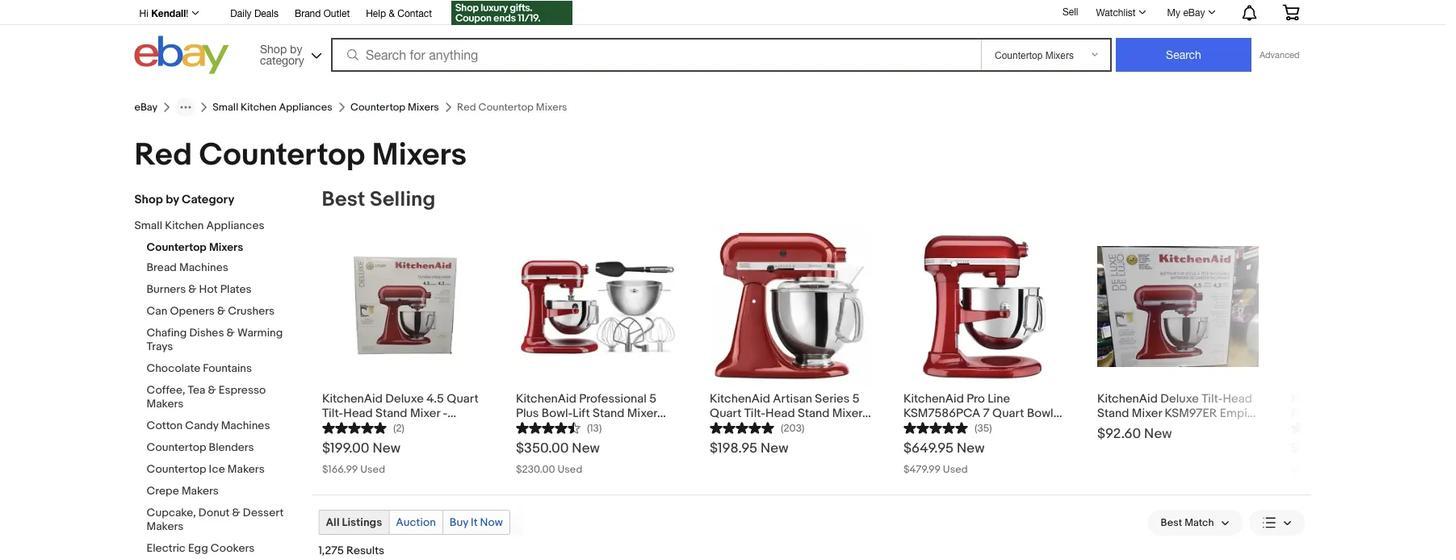 Task type: vqa. For each thing, say whether or not it's contained in the screenshot.
Map
no



Task type: locate. For each thing, give the bounding box(es) containing it.
4.9 out of 5 stars image
[[710, 420, 774, 435], [1291, 420, 1356, 435]]

by
[[290, 42, 302, 55], [166, 193, 179, 207]]

- inside kitchenaid deluxe 4.5 quart tilt-head stand mixer - empire red (ksm97er)
[[443, 406, 447, 420]]

small up bread
[[134, 219, 163, 233]]

artisan
[[773, 391, 812, 406]]

0 horizontal spatial head
[[343, 406, 373, 420]]

1 vertical spatial shop
[[134, 193, 163, 207]]

mixer inside kitchenaid deluxe 4.5 quart tilt-head stand mixer - empire red (ksm97er)
[[410, 406, 440, 420]]

0 horizontal spatial -
[[443, 406, 447, 420]]

new inside $199.00 new $166.99 used
[[372, 440, 400, 457]]

kitchenaid pro line ksm7586pca 7 quart bowl-lift stand mixer - candy apple red image
[[914, 226, 1055, 387]]

all listings
[[326, 516, 382, 530]]

$350.00
[[516, 440, 569, 457]]

auction link
[[390, 511, 442, 535]]

small for small kitchen appliances
[[213, 101, 238, 114]]

& down burners & hot plates link
[[217, 305, 225, 319]]

kitchenaid professional 5 plus series 5 quart bowl-lift stand mixer - empire red
[[1291, 391, 1447, 435]]

small kitchen appliances link down category at top
[[213, 101, 333, 114]]

4.5 out of 5 stars image
[[516, 420, 580, 435]]

daily deals
[[230, 7, 279, 19]]

bread machines link
[[147, 261, 300, 277]]

0 horizontal spatial small
[[134, 219, 163, 233]]

used inside $199.00 new $166.99 used
[[360, 463, 385, 476]]

appliances for small kitchen appliances countertop mixers bread machines burners & hot plates can openers & crushers chafing dishes & warming trays chocolate fountains coffee, tea & espresso makers cotton candy machines countertop blenders countertop ice makers crepe makers cupcake, donut & dessert makers electric egg cookers
[[206, 219, 265, 233]]

small
[[213, 101, 238, 114], [134, 219, 163, 233]]

0 vertical spatial machines
[[179, 261, 228, 275]]

used
[[360, 463, 385, 476], [557, 463, 582, 476], [943, 463, 968, 476], [1326, 463, 1351, 476]]

kitchenaid inside kitchenaid artisan series 5 quart tilt-head stand mixer - empire red
[[710, 391, 770, 406]]

by down brand on the top of page
[[290, 42, 302, 55]]

series
[[815, 391, 850, 406], [1317, 406, 1352, 420]]

0 vertical spatial small
[[213, 101, 238, 114]]

None submit
[[1116, 38, 1252, 72]]

bowl-
[[1399, 406, 1430, 420]]

chocolate
[[147, 362, 200, 376]]

appliances inside small kitchen appliances countertop mixers bread machines burners & hot plates can openers & crushers chafing dishes & warming trays chocolate fountains coffee, tea & espresso makers cotton candy machines countertop blenders countertop ice makers crepe makers cupcake, donut & dessert makers electric egg cookers
[[206, 219, 265, 233]]

appliances for small kitchen appliances
[[279, 101, 333, 114]]

sell
[[1063, 6, 1079, 17]]

1 horizontal spatial kitchen
[[241, 101, 277, 114]]

machines up hot
[[179, 261, 228, 275]]

small inside small kitchen appliances countertop mixers bread machines burners & hot plates can openers & crushers chafing dishes & warming trays chocolate fountains coffee, tea & espresso makers cotton candy machines countertop blenders countertop ice makers crepe makers cupcake, donut & dessert makers electric egg cookers
[[134, 219, 163, 233]]

0 horizontal spatial best
[[322, 187, 365, 212]]

1 horizontal spatial 4.9 out of 5 stars image
[[1291, 420, 1356, 435]]

shop down deals
[[260, 42, 287, 55]]

new for $350.00 new $230.00 used
[[572, 440, 600, 457]]

2 horizontal spatial quart
[[1364, 406, 1396, 420]]

stand up (2)
[[375, 406, 407, 420]]

kitchen for small kitchen appliances countertop mixers bread machines burners & hot plates can openers & crushers chafing dishes & warming trays chocolate fountains coffee, tea & espresso makers cotton candy machines countertop blenders countertop ice makers crepe makers cupcake, donut & dessert makers electric egg cookers
[[165, 219, 204, 233]]

3 used from the left
[[943, 463, 968, 476]]

1 used from the left
[[360, 463, 385, 476]]

cookers
[[211, 542, 255, 556]]

can
[[147, 305, 167, 319]]

deluxe for ksm97er
[[1160, 391, 1199, 406]]

new down (203)
[[760, 440, 788, 457]]

candy
[[185, 420, 219, 433]]

0 horizontal spatial shop
[[134, 193, 163, 207]]

kitchenaid deluxe 4.5 quart tilt-head stand mixer - empire red (ksm97er)
[[322, 391, 478, 435]]

best for best selling
[[322, 187, 365, 212]]

kitchenaid deluxe tilt-head stand mixer ksm97er empire red image
[[1097, 246, 1259, 367]]

stand inside kitchenaid artisan series 5 quart tilt-head stand mixer - empire red
[[798, 406, 829, 420]]

empire
[[1220, 406, 1259, 420], [322, 420, 361, 435], [710, 420, 748, 435], [1366, 420, 1405, 435]]

kitchenaid inside kitchenaid professional 5 plus series 5 quart bowl-lift stand mixer - empire red
[[1291, 391, 1352, 406]]

1,275
[[319, 545, 344, 559]]

small kitchen appliances
[[213, 101, 333, 114]]

best left selling
[[322, 187, 365, 212]]

appliances down category
[[206, 219, 265, 233]]

5
[[852, 391, 859, 406], [1425, 391, 1432, 406], [1354, 406, 1361, 420]]

can openers & crushers link
[[147, 305, 300, 320]]

2 used from the left
[[557, 463, 582, 476]]

shop by category button
[[253, 36, 326, 71]]

tilt-
[[1202, 391, 1223, 406], [322, 406, 343, 420], [744, 406, 765, 420]]

makers
[[147, 398, 184, 412], [228, 463, 265, 477], [182, 485, 219, 499], [147, 521, 184, 534]]

1 vertical spatial small
[[134, 219, 163, 233]]

kendall
[[151, 7, 186, 19]]

kitchenaid
[[322, 391, 382, 406], [710, 391, 770, 406], [1097, 391, 1158, 406], [1291, 391, 1352, 406]]

kitchenaid deluxe tilt-head stand mixer ksm97er empire red link
[[1097, 387, 1259, 435]]

espresso
[[219, 384, 266, 398]]

1 deluxe from the left
[[385, 391, 424, 406]]

new inside "$649.95 new $479.99 used"
[[957, 440, 985, 457]]

series inside kitchenaid artisan series 5 quart tilt-head stand mixer - empire red
[[815, 391, 850, 406]]

1 horizontal spatial deluxe
[[1160, 391, 1199, 406]]

head right ksm97er
[[1223, 391, 1252, 406]]

-
[[443, 406, 447, 420], [865, 406, 870, 420], [1359, 420, 1363, 435]]

kitchenaid deluxe 4.5 quart tilt-head stand mixer - empire red (ksm97er) image
[[322, 246, 483, 367]]

quart up $198.95
[[710, 406, 742, 420]]

kitchen for small kitchen appliances
[[241, 101, 277, 114]]

1 horizontal spatial best
[[1161, 517, 1183, 530]]

machines up blenders in the left of the page
[[221, 420, 270, 433]]

new down ksm97er
[[1144, 426, 1172, 443]]

2 4.9 out of 5 stars image from the left
[[1291, 420, 1356, 435]]

small right ebay link
[[213, 101, 238, 114]]

1 4.9 out of 5 stars image from the left
[[710, 420, 774, 435]]

plus
[[1291, 406, 1314, 420]]

(ksm97er)
[[388, 420, 447, 435]]

used right $479.99
[[943, 463, 968, 476]]

small for small kitchen appliances countertop mixers bread machines burners & hot plates can openers & crushers chafing dishes & warming trays chocolate fountains coffee, tea & espresso makers cotton candy machines countertop blenders countertop ice makers crepe makers cupcake, donut & dessert makers electric egg cookers
[[134, 219, 163, 233]]

mixer inside kitchenaid deluxe tilt-head stand mixer ksm97er empire red
[[1132, 406, 1162, 420]]

- inside kitchenaid professional 5 plus series 5 quart bowl-lift stand mixer - empire red
[[1359, 420, 1363, 435]]

countertop ice makers link
[[147, 463, 300, 479]]

best left match
[[1161, 517, 1183, 530]]

4.8 out of 5 stars image
[[903, 420, 968, 435]]

& right help
[[389, 7, 395, 19]]

0 horizontal spatial series
[[815, 391, 850, 406]]

used down $299.95
[[1326, 463, 1351, 476]]

help & contact
[[366, 7, 432, 19]]

best selling main content
[[312, 187, 1447, 560]]

0 horizontal spatial ebay
[[134, 101, 158, 114]]

used inside $350.00 new $230.00 used
[[557, 463, 582, 476]]

red inside kitchenaid deluxe 4.5 quart tilt-head stand mixer - empire red (ksm97er)
[[363, 420, 386, 435]]

4 kitchenaid from the left
[[1291, 391, 1352, 406]]

outlet
[[324, 7, 350, 19]]

1 horizontal spatial by
[[290, 42, 302, 55]]

0 horizontal spatial by
[[166, 193, 179, 207]]

series right plus in the right bottom of the page
[[1317, 406, 1352, 420]]

(35) link
[[903, 420, 992, 435]]

head up $199.00 at the bottom of page
[[343, 406, 373, 420]]

new for $649.95 new $479.99 used
[[957, 440, 985, 457]]

1 horizontal spatial ebay
[[1184, 6, 1206, 18]]

makers up the cotton
[[147, 398, 184, 412]]

0 vertical spatial best
[[322, 187, 365, 212]]

head inside kitchenaid deluxe 4.5 quart tilt-head stand mixer - empire red (ksm97er)
[[343, 406, 373, 420]]

kitchen inside small kitchen appliances countertop mixers bread machines burners & hot plates can openers & crushers chafing dishes & warming trays chocolate fountains coffee, tea & espresso makers cotton candy machines countertop blenders countertop ice makers crepe makers cupcake, donut & dessert makers electric egg cookers
[[165, 219, 204, 233]]

new
[[1144, 426, 1172, 443], [372, 440, 400, 457], [572, 440, 600, 457], [760, 440, 788, 457], [957, 440, 985, 457], [1344, 440, 1372, 457]]

2 horizontal spatial head
[[1223, 391, 1252, 406]]

(13)
[[587, 422, 602, 435]]

1 vertical spatial kitchen
[[165, 219, 204, 233]]

0 horizontal spatial 5
[[852, 391, 859, 406]]

0 vertical spatial kitchen
[[241, 101, 277, 114]]

& left hot
[[188, 283, 197, 297]]

empire up $198.95
[[710, 420, 748, 435]]

empire up $199.00 at the bottom of page
[[322, 420, 361, 435]]

shop
[[260, 42, 287, 55], [134, 193, 163, 207]]

all
[[326, 516, 340, 530]]

0 horizontal spatial deluxe
[[385, 391, 424, 406]]

4.9 out of 5 stars image up $198.95 new
[[710, 420, 774, 435]]

deluxe
[[385, 391, 424, 406], [1160, 391, 1199, 406]]

4.9 out of 5 stars image for $198.95 new
[[710, 420, 774, 435]]

head up (203)
[[765, 406, 795, 420]]

new down (35)
[[957, 440, 985, 457]]

1 vertical spatial machines
[[221, 420, 270, 433]]

$198.95 new
[[710, 440, 788, 457]]

stand up $299.95
[[1291, 420, 1323, 435]]

kitchenaid for $199.00 new
[[322, 391, 382, 406]]

0 vertical spatial shop
[[260, 42, 287, 55]]

(2) link
[[322, 420, 404, 435]]

& down can openers & crushers link
[[227, 327, 235, 340]]

used right $166.99
[[360, 463, 385, 476]]

0 vertical spatial appliances
[[279, 101, 333, 114]]

used for $649.95
[[943, 463, 968, 476]]

best match
[[1161, 517, 1214, 530]]

0 horizontal spatial quart
[[446, 391, 478, 406]]

cupcake,
[[147, 507, 196, 521]]

0 horizontal spatial appliances
[[206, 219, 265, 233]]

4 used from the left
[[1326, 463, 1351, 476]]

1 kitchenaid from the left
[[322, 391, 382, 406]]

0 horizontal spatial 4.9 out of 5 stars image
[[710, 420, 774, 435]]

& right donut on the left
[[232, 507, 240, 521]]

shop left category
[[134, 193, 163, 207]]

all listings link
[[319, 511, 389, 535]]

2 vertical spatial mixers
[[209, 241, 243, 255]]

by inside shop by category
[[290, 42, 302, 55]]

$92.60 new
[[1097, 426, 1172, 443]]

countertop mixers link
[[350, 101, 439, 114]]

used inside $299.95 new $191.99 used
[[1326, 463, 1351, 476]]

2 horizontal spatial 5
[[1425, 391, 1432, 406]]

empire inside kitchenaid deluxe 4.5 quart tilt-head stand mixer - empire red (ksm97er)
[[322, 420, 361, 435]]

view: list view image
[[1263, 515, 1293, 532]]

quart inside kitchenaid deluxe 4.5 quart tilt-head stand mixer - empire red (ksm97er)
[[446, 391, 478, 406]]

1 horizontal spatial tilt-
[[744, 406, 765, 420]]

series inside kitchenaid professional 5 plus series 5 quart bowl-lift stand mixer - empire red
[[1317, 406, 1352, 420]]

openers
[[170, 305, 215, 319]]

1 horizontal spatial small
[[213, 101, 238, 114]]

tilt- inside kitchenaid deluxe tilt-head stand mixer ksm97er empire red
[[1202, 391, 1223, 406]]

new inside $299.95 new $191.99 used
[[1344, 440, 1372, 457]]

new inside $350.00 new $230.00 used
[[572, 440, 600, 457]]

1 horizontal spatial series
[[1317, 406, 1352, 420]]

2 horizontal spatial tilt-
[[1202, 391, 1223, 406]]

$166.99
[[322, 463, 358, 476]]

used inside "$649.95 new $479.99 used"
[[943, 463, 968, 476]]

used right $230.00
[[557, 463, 582, 476]]

0 horizontal spatial kitchen
[[165, 219, 204, 233]]

kitchenaid up $299.95
[[1291, 391, 1352, 406]]

shop inside shop by category
[[260, 42, 287, 55]]

best inside dropdown button
[[1161, 517, 1183, 530]]

head inside kitchenaid artisan series 5 quart tilt-head stand mixer - empire red
[[765, 406, 795, 420]]

brand
[[295, 7, 321, 19]]

deluxe inside kitchenaid deluxe tilt-head stand mixer ksm97er empire red
[[1160, 391, 1199, 406]]

kitchenaid up $92.60 new
[[1097, 391, 1158, 406]]

1 vertical spatial ebay
[[134, 101, 158, 114]]

4.9 out of 5 stars image up $299.95
[[1291, 420, 1356, 435]]

deluxe up $92.60 new
[[1160, 391, 1199, 406]]

5 right artisan
[[852, 391, 859, 406]]

quart left 'bowl-'
[[1364, 406, 1396, 420]]

deluxe inside kitchenaid deluxe 4.5 quart tilt-head stand mixer - empire red (ksm97er)
[[385, 391, 424, 406]]

get the coupon image
[[452, 1, 573, 25]]

small kitchen appliances link down category
[[134, 219, 288, 235]]

deals
[[254, 7, 279, 19]]

3 kitchenaid from the left
[[1097, 391, 1158, 406]]

1 horizontal spatial shop
[[260, 42, 287, 55]]

series right artisan
[[815, 391, 850, 406]]

stand up (203)
[[798, 406, 829, 420]]

1 horizontal spatial quart
[[710, 406, 742, 420]]

kitchen down category at top
[[241, 101, 277, 114]]

kitchenaid for $198.95 new
[[710, 391, 770, 406]]

0 vertical spatial by
[[290, 42, 302, 55]]

chafing
[[147, 327, 187, 340]]

1 vertical spatial appliances
[[206, 219, 265, 233]]

head
[[1223, 391, 1252, 406], [343, 406, 373, 420], [765, 406, 795, 420]]

5 right professional
[[1425, 391, 1432, 406]]

0 vertical spatial ebay
[[1184, 6, 1206, 18]]

stand up $92.60
[[1097, 406, 1129, 420]]

used for $299.95
[[1326, 463, 1351, 476]]

empire down professional
[[1366, 420, 1405, 435]]

kitchenaid for $299.95 new
[[1291, 391, 1352, 406]]

appliances up red countertop mixers
[[279, 101, 333, 114]]

quart right 4.5
[[446, 391, 478, 406]]

kitchenaid up (203) link
[[710, 391, 770, 406]]

1 horizontal spatial head
[[765, 406, 795, 420]]

quart
[[446, 391, 478, 406], [710, 406, 742, 420], [1364, 406, 1396, 420]]

1 vertical spatial by
[[166, 193, 179, 207]]

tilt- inside kitchenaid artisan series 5 quart tilt-head stand mixer - empire red
[[744, 406, 765, 420]]

category
[[260, 53, 304, 67]]

red inside kitchenaid artisan series 5 quart tilt-head stand mixer - empire red
[[751, 420, 773, 435]]

kitchenaid up 5 out of 5 stars "image"
[[322, 391, 382, 406]]

2 kitchenaid from the left
[[710, 391, 770, 406]]

new down kitchenaid professional 5 plus series 5 quart bowl-lift stand mixer - empire red
[[1344, 440, 1372, 457]]

quart inside kitchenaid professional 5 plus series 5 quart bowl-lift stand mixer - empire red
[[1364, 406, 1396, 420]]

my ebay
[[1168, 6, 1206, 18]]

best for best match
[[1161, 517, 1183, 530]]

kitchen down shop by category
[[165, 219, 204, 233]]

shop by category
[[134, 193, 235, 207]]

1 vertical spatial best
[[1161, 517, 1183, 530]]

5 up $299.95 new $191.99 used
[[1354, 406, 1361, 420]]

kitchenaid inside kitchenaid deluxe 4.5 quart tilt-head stand mixer - empire red (ksm97er)
[[322, 391, 382, 406]]

by for category
[[166, 193, 179, 207]]

empire right ksm97er
[[1220, 406, 1259, 420]]

1 horizontal spatial -
[[865, 406, 870, 420]]

1 horizontal spatial appliances
[[279, 101, 333, 114]]

new down (2)
[[372, 440, 400, 457]]

shop for shop by category
[[260, 42, 287, 55]]

by left category
[[166, 193, 179, 207]]

kitchen
[[241, 101, 277, 114], [165, 219, 204, 233]]

deluxe up (2)
[[385, 391, 424, 406]]

2 horizontal spatial -
[[1359, 420, 1363, 435]]

0 horizontal spatial tilt-
[[322, 406, 343, 420]]

mixers inside small kitchen appliances countertop mixers bread machines burners & hot plates can openers & crushers chafing dishes & warming trays chocolate fountains coffee, tea & espresso makers cotton candy machines countertop blenders countertop ice makers crepe makers cupcake, donut & dessert makers electric egg cookers
[[209, 241, 243, 255]]

$92.60
[[1097, 426, 1141, 443]]

2 deluxe from the left
[[1160, 391, 1199, 406]]

new down (13)
[[572, 440, 600, 457]]



Task type: describe. For each thing, give the bounding box(es) containing it.
best selling
[[322, 187, 436, 212]]

daily
[[230, 7, 252, 19]]

it
[[471, 516, 478, 530]]

results
[[346, 545, 385, 559]]

$299.95 new $191.99 used
[[1291, 440, 1372, 476]]

now
[[480, 516, 503, 530]]

quart inside kitchenaid artisan series 5 quart tilt-head stand mixer - empire red
[[710, 406, 742, 420]]

advanced
[[1260, 50, 1300, 60]]

& inside account navigation
[[389, 7, 395, 19]]

watchlist
[[1096, 6, 1136, 18]]

used for $350.00
[[557, 463, 582, 476]]

$299.95
[[1291, 440, 1341, 457]]

coffee,
[[147, 384, 185, 398]]

empire inside kitchenaid artisan series 5 quart tilt-head stand mixer - empire red
[[710, 420, 748, 435]]

empire inside kitchenaid deluxe tilt-head stand mixer ksm97er empire red
[[1220, 406, 1259, 420]]

daily deals link
[[230, 5, 279, 23]]

stand inside kitchenaid deluxe tilt-head stand mixer ksm97er empire red
[[1097, 406, 1129, 420]]

(203)
[[781, 422, 804, 435]]

& right the tea on the bottom of page
[[208, 384, 216, 398]]

hi kendall !
[[139, 7, 188, 19]]

deluxe for stand
[[385, 391, 424, 406]]

kitchenaid professional 5 plus bowl-lift stand mixer with bonus accessories - red image
[[516, 226, 677, 387]]

help
[[366, 7, 386, 19]]

shop by category banner
[[130, 0, 1312, 78]]

burners & hot plates link
[[147, 283, 300, 298]]

ice
[[209, 463, 225, 477]]

professional
[[1354, 391, 1422, 406]]

$230.00
[[516, 463, 555, 476]]

plates
[[220, 283, 252, 297]]

new for $198.95 new
[[760, 440, 788, 457]]

makers down blenders in the left of the page
[[228, 463, 265, 477]]

kitchenaid artisan series 5 quart tilt-head stand mixer - empire red
[[710, 391, 870, 435]]

stand inside kitchenaid deluxe 4.5 quart tilt-head stand mixer - empire red (ksm97er)
[[375, 406, 407, 420]]

cupcake, donut & dessert makers link
[[147, 507, 300, 536]]

by for category
[[290, 42, 302, 55]]

4.5
[[426, 391, 444, 406]]

Search for anything text field
[[334, 40, 978, 70]]

kitchenaid deluxe tilt-head stand mixer ksm97er empire red
[[1097, 391, 1259, 435]]

auction
[[396, 516, 436, 530]]

ebay link
[[134, 101, 158, 114]]

1 vertical spatial small kitchen appliances link
[[134, 219, 288, 235]]

hi
[[139, 7, 148, 19]]

donut
[[199, 507, 230, 521]]

4.9 out of 5 stars image for $299.95 new
[[1291, 420, 1356, 435]]

(35)
[[975, 422, 992, 435]]

my
[[1168, 6, 1181, 18]]

(2)
[[393, 422, 404, 435]]

$191.99
[[1291, 463, 1324, 476]]

kitchenaid artisan series 5 quart tilt-head stand mixer - empire red image
[[710, 226, 871, 387]]

shop for shop by category
[[134, 193, 163, 207]]

stand inside kitchenaid professional 5 plus series 5 quart bowl-lift stand mixer - empire red
[[1291, 420, 1323, 435]]

5 out of 5 stars image
[[322, 420, 387, 435]]

sell link
[[1056, 6, 1086, 17]]

countertop mixers
[[350, 101, 439, 114]]

used for $199.00
[[360, 463, 385, 476]]

none submit inside shop by category banner
[[1116, 38, 1252, 72]]

mixer inside kitchenaid artisan series 5 quart tilt-head stand mixer - empire red
[[832, 406, 862, 420]]

red inside kitchenaid professional 5 plus series 5 quart bowl-lift stand mixer - empire red
[[1407, 420, 1430, 435]]

coffee, tea & espresso makers link
[[147, 384, 300, 413]]

!
[[186, 7, 188, 19]]

$479.99
[[903, 463, 941, 476]]

my ebay link
[[1159, 2, 1223, 22]]

$649.95 new $479.99 used
[[903, 440, 985, 476]]

tea
[[188, 384, 206, 398]]

shop by category
[[260, 42, 304, 67]]

lift
[[1430, 406, 1447, 420]]

best match button
[[1148, 510, 1244, 536]]

dessert
[[243, 507, 284, 521]]

category
[[182, 193, 235, 207]]

brand outlet
[[295, 7, 350, 19]]

(13) link
[[516, 420, 602, 435]]

listings
[[342, 516, 382, 530]]

burners
[[147, 283, 186, 297]]

account navigation
[[130, 0, 1312, 27]]

new for $299.95 new $191.99 used
[[1344, 440, 1372, 457]]

mixer inside kitchenaid professional 5 plus series 5 quart bowl-lift stand mixer - empire red
[[1326, 420, 1356, 435]]

advanced link
[[1252, 39, 1308, 71]]

dishes
[[189, 327, 224, 340]]

hot
[[199, 283, 218, 297]]

- inside kitchenaid artisan series 5 quart tilt-head stand mixer - empire red
[[865, 406, 870, 420]]

selling
[[370, 187, 436, 212]]

trays
[[147, 340, 173, 354]]

ebay inside account navigation
[[1184, 6, 1206, 18]]

$198.95
[[710, 440, 757, 457]]

countertop blenders link
[[147, 441, 300, 457]]

new for $92.60 new
[[1144, 426, 1172, 443]]

1 horizontal spatial 5
[[1354, 406, 1361, 420]]

buy
[[450, 516, 468, 530]]

5 inside kitchenaid artisan series 5 quart tilt-head stand mixer - empire red
[[852, 391, 859, 406]]

new for $199.00 new $166.99 used
[[372, 440, 400, 457]]

blenders
[[209, 441, 254, 455]]

red inside kitchenaid deluxe tilt-head stand mixer ksm97er empire red
[[1097, 420, 1120, 435]]

kitchenaid inside kitchenaid deluxe tilt-head stand mixer ksm97er empire red
[[1097, 391, 1158, 406]]

your shopping cart image
[[1282, 4, 1301, 20]]

makers up donut on the left
[[182, 485, 219, 499]]

kitchenaid deluxe 4.5 quart tilt-head stand mixer - empire red (ksm97er) link
[[322, 387, 483, 435]]

makers up electric on the bottom of the page
[[147, 521, 184, 534]]

(203) link
[[710, 420, 804, 435]]

$350.00 new $230.00 used
[[516, 440, 600, 476]]

buy it now link
[[443, 511, 510, 535]]

contact
[[398, 7, 432, 19]]

$199.00
[[322, 440, 369, 457]]

$199.00 new $166.99 used
[[322, 440, 400, 476]]

1 vertical spatial mixers
[[372, 137, 467, 174]]

0 vertical spatial mixers
[[408, 101, 439, 114]]

help & contact link
[[366, 5, 432, 23]]

electric egg cookers link
[[147, 542, 300, 558]]

$649.95
[[903, 440, 954, 457]]

0 vertical spatial small kitchen appliances link
[[213, 101, 333, 114]]

fountains
[[203, 362, 252, 376]]

tilt- inside kitchenaid deluxe 4.5 quart tilt-head stand mixer - empire red (ksm97er)
[[322, 406, 343, 420]]

1,275 results
[[319, 545, 385, 559]]

red countertop mixers
[[134, 137, 467, 174]]

buy it now
[[450, 516, 503, 530]]

egg
[[188, 542, 208, 556]]

bread
[[147, 261, 177, 275]]

watchlist link
[[1088, 2, 1154, 22]]

empire inside kitchenaid professional 5 plus series 5 quart bowl-lift stand mixer - empire red
[[1366, 420, 1405, 435]]

cotton candy machines link
[[147, 420, 300, 435]]

cotton
[[147, 420, 183, 433]]

crushers
[[228, 305, 275, 319]]

chocolate fountains link
[[147, 362, 300, 378]]

head inside kitchenaid deluxe tilt-head stand mixer ksm97er empire red
[[1223, 391, 1252, 406]]

small kitchen appliances countertop mixers bread machines burners & hot plates can openers & crushers chafing dishes & warming trays chocolate fountains coffee, tea & espresso makers cotton candy machines countertop blenders countertop ice makers crepe makers cupcake, donut & dessert makers electric egg cookers
[[134, 219, 284, 556]]

crepe
[[147, 485, 179, 499]]



